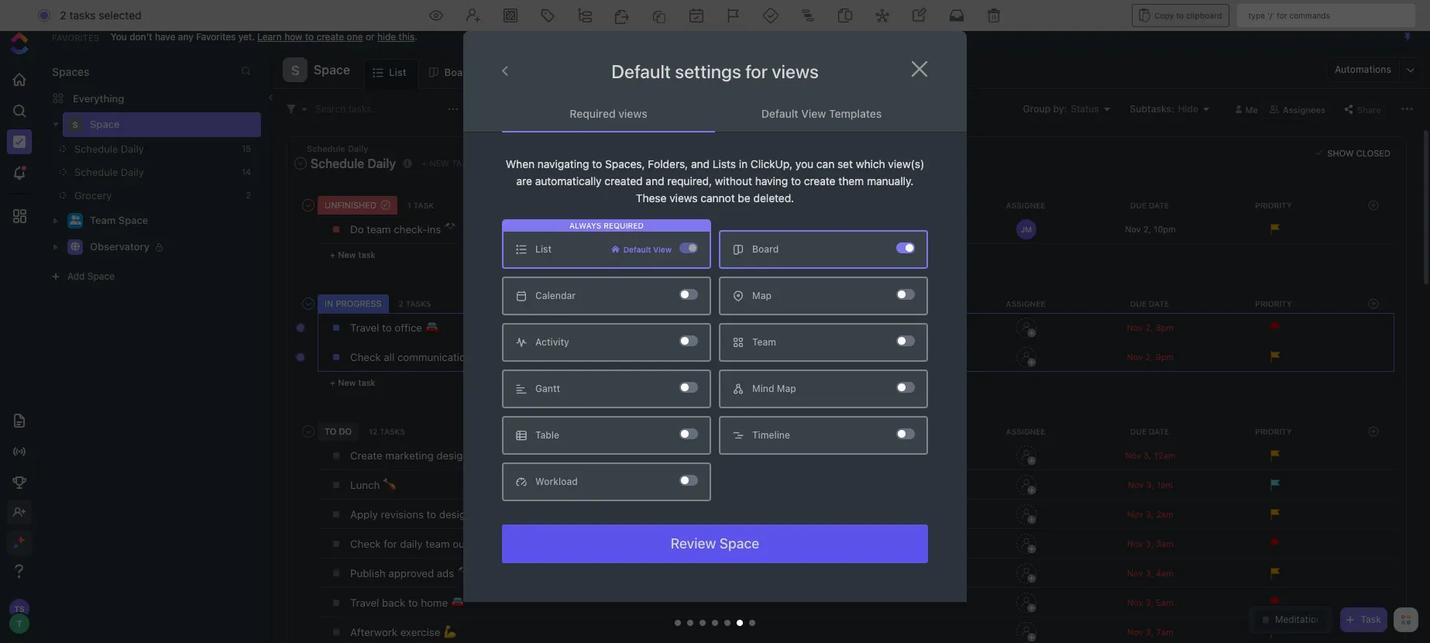 Task type: vqa. For each thing, say whether or not it's contained in the screenshot.
Trial Team View
no



Task type: describe. For each thing, give the bounding box(es) containing it.
automatically
[[535, 174, 602, 187]]

assignees
[[1283, 104, 1326, 114]]

1 vertical spatial team
[[426, 537, 450, 550]]

everything link
[[40, 86, 270, 111]]

templates
[[829, 107, 882, 120]]

14
[[242, 167, 251, 177]]

observatory
[[90, 240, 150, 253]]

dismiss
[[703, 32, 738, 42]]

default settings for views
[[611, 60, 819, 82]]

0 horizontal spatial create
[[316, 31, 344, 42]]

for inside dialog
[[745, 60, 768, 82]]

globe image
[[71, 242, 80, 251]]

review space button
[[502, 525, 928, 563]]

from
[[575, 508, 598, 520]]

2 vertical spatial +
[[330, 377, 335, 387]]

closed
[[1356, 148, 1391, 158]]

tasks...
[[348, 103, 380, 114]]

when
[[506, 157, 535, 170]]

1 vertical spatial new
[[338, 249, 356, 259]]

space down the everything
[[90, 118, 120, 130]]

to left office
[[382, 321, 392, 334]]

create
[[350, 449, 382, 462]]

1 horizontal spatial favorites
[[196, 31, 236, 42]]

afterwork
[[350, 626, 398, 638]]

0 horizontal spatial favorites
[[52, 32, 99, 42]]

office
[[395, 321, 422, 334]]

lunch 🍗
[[350, 479, 396, 491]]

default for default view templates
[[761, 107, 798, 120]]

type '/' for commands field
[[1237, 4, 1415, 27]]

review
[[671, 535, 716, 552]]

default for default view
[[623, 245, 651, 254]]

timeline
[[752, 429, 790, 441]]

add space
[[67, 270, 115, 282]]

table
[[535, 429, 559, 441]]

to right how
[[305, 31, 314, 42]]

ins
[[427, 223, 441, 235]]

travel for travel to office 🚘
[[350, 321, 379, 334]]

show
[[1327, 148, 1354, 158]]

0 horizontal spatial team
[[367, 223, 391, 235]]

grocery
[[74, 189, 112, 201]]

daily for 14
[[121, 166, 144, 178]]

check for daily team output ⚒️ link
[[346, 531, 961, 557]]

which
[[856, 157, 885, 170]]

approved
[[388, 567, 434, 579]]

0 horizontal spatial views
[[618, 107, 647, 120]]

map inside dropdown button
[[777, 383, 796, 394]]

assignees button
[[1264, 100, 1332, 118]]

1 vertical spatial designs
[[439, 508, 477, 520]]

default view
[[623, 245, 672, 254]]

be
[[738, 191, 751, 205]]

can
[[817, 157, 835, 170]]

enable
[[792, 5, 826, 18]]

0 vertical spatial +
[[421, 158, 427, 168]]

to left the spaces,
[[592, 157, 602, 170]]

me
[[1246, 104, 1258, 114]]

settings
[[675, 60, 741, 82]]

exercise
[[400, 626, 440, 638]]

always required
[[569, 221, 644, 230]]

board for 'board' link
[[444, 66, 473, 78]]

share
[[1357, 104, 1381, 114]]

1 vertical spatial 🚘
[[451, 596, 464, 609]]

required,
[[667, 174, 712, 187]]

required
[[570, 107, 616, 120]]

output
[[453, 537, 485, 550]]

space for team space
[[118, 214, 148, 226]]

⚒️ right output
[[487, 537, 501, 550]]

do for do you want to enable browser notifications? enable hide this
[[551, 5, 565, 18]]

list inside default settings for views dialog
[[535, 243, 552, 255]]

everything
[[73, 92, 124, 104]]

one
[[347, 31, 363, 42]]

0 vertical spatial task
[[452, 158, 473, 168]]

do you want to enable browser notifications? enable hide this
[[551, 5, 879, 18]]

afterwork exercise 💪
[[350, 626, 456, 638]]

⚒️ down lunch 🍗 link
[[654, 508, 668, 520]]

check for check for daily team output ⚒️
[[350, 537, 381, 550]]

team for team space
[[90, 214, 116, 226]]

schedule daily for 14
[[74, 166, 144, 178]]

or
[[366, 31, 375, 42]]

2 vertical spatial new
[[338, 377, 356, 387]]

workload
[[535, 476, 578, 487]]

always
[[569, 221, 601, 230]]

⚒️ up 'based'
[[477, 449, 490, 462]]

spaces
[[52, 65, 90, 78]]

to right back
[[408, 596, 418, 609]]

space button
[[308, 53, 350, 87]]

2 horizontal spatial views
[[772, 60, 819, 82]]

set
[[838, 157, 853, 170]]

notifications?
[[712, 5, 781, 18]]

team space link
[[90, 208, 251, 233]]

0 vertical spatial + new task
[[421, 158, 473, 168]]

workload button
[[502, 463, 711, 509]]

default settings for views dialog
[[463, 31, 967, 641]]

map button
[[719, 277, 928, 323]]

do for do team check-ins ⚒️
[[350, 223, 364, 235]]

0 vertical spatial list
[[389, 66, 406, 78]]

schedule daily for 15
[[74, 143, 144, 155]]

to right revisions
[[427, 508, 436, 520]]

check all communication channels ⚒️
[[350, 351, 534, 363]]

without
[[715, 174, 752, 187]]

schedule for 15
[[74, 143, 118, 155]]

check for check all communication channels ⚒️
[[350, 351, 381, 363]]

travel to office 🚘
[[350, 321, 438, 334]]

create marketing designs ⚒️
[[350, 449, 490, 462]]

navigating
[[538, 157, 589, 170]]

to right having
[[791, 174, 801, 187]]

default view templates
[[761, 107, 882, 120]]

revisions
[[381, 508, 424, 520]]

having
[[755, 174, 788, 187]]

learn
[[257, 31, 282, 42]]

hide
[[834, 5, 858, 18]]

space link
[[90, 112, 251, 137]]

publish approved ads ⚒️
[[350, 567, 470, 579]]

daily
[[400, 537, 423, 550]]

1 vertical spatial this
[[399, 31, 415, 42]]



Task type: locate. For each thing, give the bounding box(es) containing it.
list down hide this link
[[389, 66, 406, 78]]

hide this link
[[377, 31, 415, 42]]

0 vertical spatial team
[[90, 214, 116, 226]]

0 horizontal spatial board
[[444, 66, 473, 78]]

grocery link
[[60, 184, 236, 207]]

views inside 'when navigating to spaces, folders, and lists in clickup, you can set which view(s) are automatically created and required, without having to create them manually. these views cannot be deleted.'
[[670, 191, 698, 205]]

do left the "want"
[[551, 5, 565, 18]]

0 vertical spatial views
[[772, 60, 819, 82]]

mind map
[[752, 383, 796, 394]]

view down the do team check-ins ⚒️ link
[[653, 245, 672, 254]]

1 horizontal spatial view
[[801, 107, 826, 120]]

⚒️ right ins
[[444, 223, 457, 235]]

check
[[350, 351, 381, 363], [350, 537, 381, 550]]

marketing
[[385, 449, 434, 462]]

favorites right any
[[196, 31, 236, 42]]

mind map button
[[719, 370, 928, 416]]

apply revisions to designs based on feedback from supervisor ⚒️ link
[[346, 501, 961, 527]]

do team check-ins ⚒️
[[350, 223, 457, 235]]

2 for 2
[[246, 190, 251, 200]]

and up required,
[[691, 157, 710, 170]]

1 vertical spatial list
[[535, 243, 552, 255]]

1 vertical spatial views
[[618, 107, 647, 120]]

calendar
[[535, 290, 576, 301]]

home
[[421, 596, 448, 609]]

show closed button
[[1312, 145, 1395, 160]]

0 vertical spatial 2
[[60, 9, 66, 22]]

check left all
[[350, 351, 381, 363]]

1 vertical spatial you
[[796, 157, 814, 170]]

favorites down tasks
[[52, 32, 99, 42]]

0 horizontal spatial this
[[399, 31, 415, 42]]

0 vertical spatial team
[[367, 223, 391, 235]]

cannot
[[701, 191, 735, 205]]

1 vertical spatial view
[[653, 245, 672, 254]]

them
[[839, 174, 864, 187]]

0 vertical spatial board
[[444, 66, 473, 78]]

lunch 🍗 link
[[346, 472, 961, 498]]

team
[[367, 223, 391, 235], [426, 537, 450, 550]]

views down required,
[[670, 191, 698, 205]]

💪
[[443, 626, 456, 638]]

0 horizontal spatial team
[[90, 214, 116, 226]]

hide
[[377, 31, 396, 42]]

on
[[512, 508, 524, 520]]

1 horizontal spatial create
[[804, 174, 836, 187]]

1 travel from the top
[[350, 321, 379, 334]]

task down do team check-ins ⚒️ at the left of page
[[358, 249, 375, 259]]

0 vertical spatial do
[[551, 5, 565, 18]]

lists
[[713, 157, 736, 170]]

map inside dropdown button
[[752, 290, 772, 301]]

view
[[801, 107, 826, 120], [653, 245, 672, 254]]

1 horizontal spatial team
[[752, 336, 776, 348]]

feedback
[[527, 508, 572, 520]]

1 vertical spatial board
[[752, 243, 779, 255]]

task
[[1361, 614, 1381, 625]]

apply
[[350, 508, 378, 520]]

to
[[617, 5, 627, 18], [305, 31, 314, 42], [592, 157, 602, 170], [791, 174, 801, 187], [382, 321, 392, 334], [427, 508, 436, 520], [408, 596, 418, 609]]

⚒️ right ads
[[457, 567, 470, 579]]

0 horizontal spatial do
[[350, 223, 364, 235]]

1 horizontal spatial 2
[[246, 190, 251, 200]]

automations
[[1335, 64, 1391, 75]]

1 horizontal spatial do
[[551, 5, 565, 18]]

schedule daily link for 15
[[60, 137, 236, 160]]

0 vertical spatial create
[[316, 31, 344, 42]]

add
[[67, 270, 85, 282]]

spaces,
[[605, 157, 645, 170]]

1 vertical spatial do
[[350, 223, 364, 235]]

afterwork exercise 💪 link
[[346, 619, 961, 643]]

board down deleted.
[[752, 243, 779, 255]]

0 vertical spatial check
[[350, 351, 381, 363]]

this right hide
[[399, 31, 415, 42]]

supervisor
[[601, 508, 652, 520]]

space down grocery link
[[118, 214, 148, 226]]

create inside 'when navigating to spaces, folders, and lists in clickup, you can set which view(s) are automatically created and required, without having to create them manually. these views cannot be deleted.'
[[804, 174, 836, 187]]

designs right marketing
[[436, 449, 474, 462]]

+ new task right the list info icon
[[421, 158, 473, 168]]

travel back to home 🚘
[[350, 596, 464, 609]]

map right 'mind'
[[777, 383, 796, 394]]

⚒️ right "channels"
[[521, 351, 534, 363]]

1 vertical spatial task
[[358, 249, 375, 259]]

schedule daily link down space link
[[60, 160, 236, 184]]

daily down tasks...
[[348, 143, 368, 153]]

0 vertical spatial designs
[[436, 449, 474, 462]]

1 vertical spatial and
[[646, 174, 664, 187]]

publish approved ads ⚒️ link
[[346, 560, 961, 586]]

0 vertical spatial 🚘
[[425, 321, 438, 334]]

spaces link
[[40, 65, 90, 78]]

create marketing designs ⚒️ link
[[346, 442, 961, 469]]

check all communication channels ⚒️ link
[[346, 344, 961, 370]]

⚒️
[[444, 223, 457, 235], [521, 351, 534, 363], [477, 449, 490, 462], [654, 508, 668, 520], [487, 537, 501, 550], [457, 567, 470, 579]]

2
[[60, 9, 66, 22], [246, 190, 251, 200]]

1 horizontal spatial views
[[670, 191, 698, 205]]

list
[[389, 66, 406, 78], [535, 243, 552, 255]]

2 vertical spatial views
[[670, 191, 698, 205]]

15
[[242, 143, 251, 153]]

list up calendar
[[535, 243, 552, 255]]

2 down 14 at the left of the page
[[246, 190, 251, 200]]

new right the list info icon
[[429, 158, 449, 168]]

new down travel to office 🚘
[[338, 377, 356, 387]]

1 vertical spatial 2
[[246, 190, 251, 200]]

have
[[155, 31, 175, 42]]

board for board dropdown button
[[752, 243, 779, 255]]

1 horizontal spatial map
[[777, 383, 796, 394]]

schedule for 14
[[74, 166, 118, 178]]

travel left office
[[350, 321, 379, 334]]

view for default view templates
[[801, 107, 826, 120]]

🍗
[[383, 479, 396, 491]]

selected
[[99, 9, 141, 22]]

required
[[604, 221, 644, 230]]

0 vertical spatial you
[[568, 5, 587, 18]]

1 vertical spatial map
[[777, 383, 796, 394]]

0 vertical spatial map
[[752, 290, 772, 301]]

you
[[111, 31, 127, 42]]

team for team
[[752, 336, 776, 348]]

observatory link
[[90, 235, 251, 260]]

views right required
[[618, 107, 647, 120]]

1 horizontal spatial you
[[796, 157, 814, 170]]

1 vertical spatial for
[[384, 537, 397, 550]]

create left the one on the left
[[316, 31, 344, 42]]

team down grocery
[[90, 214, 116, 226]]

communication
[[397, 351, 472, 363]]

and up these
[[646, 174, 664, 187]]

task right the list info icon
[[452, 158, 473, 168]]

space for add space
[[87, 270, 115, 282]]

2 check from the top
[[350, 537, 381, 550]]

2 tasks selected
[[60, 9, 141, 22]]

check for daily team output ⚒️
[[350, 537, 501, 550]]

tasks
[[69, 9, 96, 22]]

0 horizontal spatial 2
[[60, 9, 66, 22]]

0 horizontal spatial view
[[653, 245, 672, 254]]

board right list link
[[444, 66, 473, 78]]

folders,
[[648, 157, 688, 170]]

show closed
[[1327, 148, 1391, 158]]

you left the "want"
[[568, 5, 587, 18]]

0 vertical spatial new
[[429, 158, 449, 168]]

view(s)
[[888, 157, 924, 170]]

1 horizontal spatial team
[[426, 537, 450, 550]]

enable
[[630, 5, 665, 18]]

1 vertical spatial + new task
[[330, 249, 375, 259]]

1 vertical spatial create
[[804, 174, 836, 187]]

1 horizontal spatial for
[[745, 60, 768, 82]]

0 horizontal spatial list
[[389, 66, 406, 78]]

schedule daily link
[[60, 137, 236, 160], [60, 160, 236, 184]]

check down apply
[[350, 537, 381, 550]]

1 schedule daily link from the top
[[60, 137, 236, 160]]

view left templates
[[801, 107, 826, 120]]

travel left back
[[350, 596, 379, 609]]

1 vertical spatial check
[[350, 537, 381, 550]]

for right settings
[[745, 60, 768, 82]]

0 vertical spatial for
[[745, 60, 768, 82]]

user group image
[[69, 216, 81, 225]]

learn how to create one link
[[257, 31, 363, 42]]

team space
[[90, 214, 148, 226]]

0 horizontal spatial for
[[384, 537, 397, 550]]

space right review
[[720, 535, 759, 552]]

0 horizontal spatial and
[[646, 174, 664, 187]]

you inside 'when navigating to spaces, folders, and lists in clickup, you can set which view(s) are automatically created and required, without having to create them manually. these views cannot be deleted.'
[[796, 157, 814, 170]]

space up search
[[314, 63, 350, 77]]

travel for travel back to home 🚘
[[350, 596, 379, 609]]

0 horizontal spatial map
[[752, 290, 772, 301]]

1 horizontal spatial board
[[752, 243, 779, 255]]

do left check-
[[350, 223, 364, 235]]

map down board dropdown button
[[752, 290, 772, 301]]

0 horizontal spatial 🚘
[[425, 321, 438, 334]]

schedule daily link for 14
[[60, 160, 236, 184]]

automations button
[[1327, 58, 1399, 81]]

check-
[[394, 223, 427, 235]]

1 horizontal spatial list
[[535, 243, 552, 255]]

board button
[[719, 230, 928, 277]]

these
[[636, 191, 667, 205]]

+ new task
[[421, 158, 473, 168], [330, 249, 375, 259], [330, 377, 375, 387]]

+ new task down do team check-ins ⚒️ at the left of page
[[330, 249, 375, 259]]

2 vertical spatial task
[[358, 377, 375, 387]]

🚘 right home
[[451, 596, 464, 609]]

2 travel from the top
[[350, 596, 379, 609]]

0 vertical spatial this
[[860, 5, 879, 18]]

2 vertical spatial default
[[623, 245, 651, 254]]

space right the add
[[87, 270, 115, 282]]

mind
[[752, 383, 774, 394]]

1 check from the top
[[350, 351, 381, 363]]

new down do team check-ins ⚒️ at the left of page
[[338, 249, 356, 259]]

create down can
[[804, 174, 836, 187]]

0 vertical spatial and
[[691, 157, 710, 170]]

0 vertical spatial travel
[[350, 321, 379, 334]]

2 for 2 tasks selected
[[60, 9, 66, 22]]

daily down space link
[[121, 143, 144, 155]]

default down the do team check-ins ⚒️ link
[[623, 245, 651, 254]]

space inside default settings for views dialog
[[720, 535, 759, 552]]

schedule daily link up grocery link
[[60, 137, 236, 160]]

Search tasks... text field
[[315, 98, 444, 120]]

views up default view templates
[[772, 60, 819, 82]]

team up 'mind'
[[752, 336, 776, 348]]

team inside dropdown button
[[752, 336, 776, 348]]

default up clickup,
[[761, 107, 798, 120]]

channels
[[474, 351, 518, 363]]

2 left tasks
[[60, 9, 66, 22]]

1 vertical spatial travel
[[350, 596, 379, 609]]

+ new task down travel to office 🚘
[[330, 377, 375, 387]]

do
[[551, 5, 565, 18], [350, 223, 364, 235]]

this right hide at the top right of the page
[[860, 5, 879, 18]]

2 vertical spatial + new task
[[330, 377, 375, 387]]

default up the required views on the top left
[[611, 60, 671, 82]]

board inside dropdown button
[[752, 243, 779, 255]]

when navigating to spaces, folders, and lists in clickup, you can set which view(s) are automatically created and required, without having to create them manually. these views cannot be deleted.
[[506, 157, 924, 205]]

0 vertical spatial view
[[801, 107, 826, 120]]

table button
[[502, 416, 711, 463]]

🚘 right office
[[425, 321, 438, 334]]

favorites
[[196, 31, 236, 42], [52, 32, 99, 42]]

0 vertical spatial default
[[611, 60, 671, 82]]

0 horizontal spatial you
[[568, 5, 587, 18]]

me button
[[1229, 100, 1264, 118]]

space for review space
[[720, 535, 759, 552]]

designs up output
[[439, 508, 477, 520]]

daily up grocery link
[[121, 166, 144, 178]]

default for default settings for views
[[611, 60, 671, 82]]

publish
[[350, 567, 386, 579]]

task down travel to office 🚘
[[358, 377, 375, 387]]

based
[[480, 508, 509, 520]]

1 horizontal spatial this
[[860, 5, 879, 18]]

2 schedule daily link from the top
[[60, 160, 236, 184]]

board link
[[444, 59, 479, 88]]

map
[[752, 290, 772, 301], [777, 383, 796, 394]]

1 vertical spatial team
[[752, 336, 776, 348]]

to right the "want"
[[617, 5, 627, 18]]

1 vertical spatial default
[[761, 107, 798, 120]]

timeline button
[[719, 416, 928, 463]]

team left check-
[[367, 223, 391, 235]]

1 horizontal spatial and
[[691, 157, 710, 170]]

for left the daily at left bottom
[[384, 537, 397, 550]]

gantt button
[[502, 370, 711, 416]]

review space
[[671, 535, 759, 552]]

created
[[605, 174, 643, 187]]

view for default view
[[653, 245, 672, 254]]

daily for 15
[[121, 143, 144, 155]]

create
[[316, 31, 344, 42], [804, 174, 836, 187]]

1 horizontal spatial 🚘
[[451, 596, 464, 609]]

you left can
[[796, 157, 814, 170]]

list info image
[[403, 159, 412, 168]]

1 vertical spatial +
[[330, 249, 335, 259]]

team right the daily at left bottom
[[426, 537, 450, 550]]



